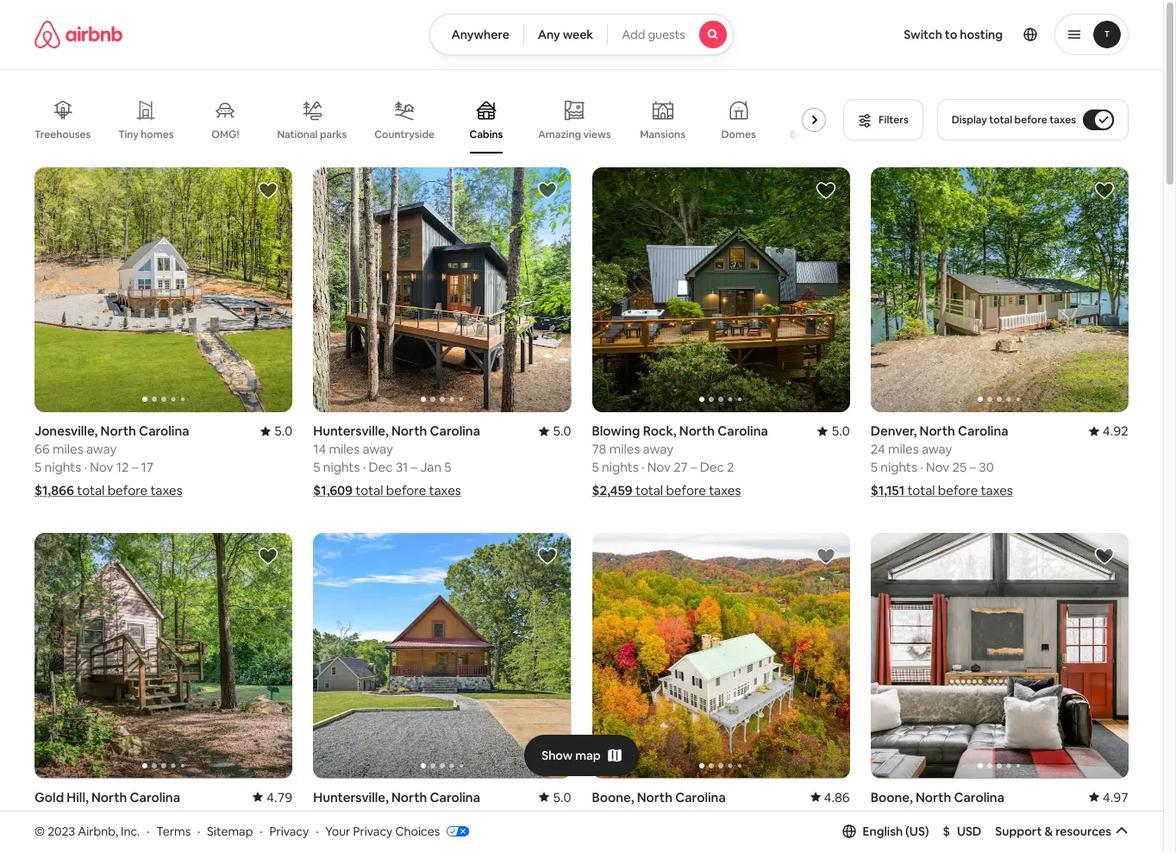 Task type: describe. For each thing, give the bounding box(es) containing it.
$1,151
[[871, 482, 905, 499]]

· right 8
[[147, 823, 150, 839]]

away for huntersville, north carolina 14 miles away 5 nights · dec 31 – jan 5 $1,609 total before taxes
[[363, 441, 393, 457]]

group for 14 miles away
[[313, 167, 571, 413]]

5 inside gold hill, north carolina 34 miles away 5 nights · nov 3 – 8
[[35, 825, 42, 841]]

miles inside blowing rock, north carolina 78 miles away 5 nights · nov 27 – dec 2 $2,459 total before taxes
[[610, 441, 640, 457]]

5 inside denver, north carolina 24 miles away 5 nights · nov 25 – 30 $1,151 total before taxes
[[871, 459, 878, 476]]

english
[[863, 824, 903, 839]]

display total before taxes button
[[937, 99, 1129, 141]]

gold
[[35, 789, 64, 805]]

beachfront
[[791, 128, 845, 141]]

cabins
[[470, 128, 503, 141]]

boone, north carolina 76 miles away
[[592, 789, 726, 823]]

show map button
[[525, 735, 639, 776]]

huntersville, north carolina 14 miles away 5 nights · dec 31 – jan 5 $1,609 total before taxes
[[313, 423, 480, 499]]

5 inside huntersville, north carolina 11 miles away 5 nights · nov 12 – 17
[[313, 825, 320, 841]]

anywhere button
[[430, 14, 524, 55]]

$1,866
[[35, 482, 74, 499]]

5.0 out of 5 average rating image for blowing rock, north carolina
[[818, 423, 850, 439]]

· down 11
[[316, 823, 319, 839]]

privacy inside your privacy choices link
[[353, 823, 393, 839]]

switch
[[904, 27, 943, 42]]

jan
[[420, 459, 442, 476]]

before inside denver, north carolina 24 miles away 5 nights · nov 25 – 30 $1,151 total before taxes
[[938, 482, 978, 499]]

jonesville, north carolina 66 miles away 5 nights · nov 12 – 17 $1,866 total before taxes
[[35, 423, 189, 499]]

to
[[945, 27, 958, 42]]

tiny homes
[[118, 128, 174, 141]]

any week button
[[523, 14, 608, 55]]

nights for huntersville, north carolina 14 miles away 5 nights · dec 31 – jan 5 $1,609 total before taxes
[[323, 459, 360, 476]]

· inside boone, north carolina 82 miles away 5 nights · nov 12 – 17
[[920, 825, 923, 841]]

boone, for 82
[[871, 789, 913, 805]]

display
[[952, 113, 987, 127]]

treehouses
[[35, 128, 91, 141]]

boone, north carolina 82 miles away 5 nights · nov 12 – 17
[[871, 789, 1005, 841]]

domes
[[722, 128, 756, 141]]

group for 66 miles away
[[35, 167, 293, 413]]

total inside the huntersville, north carolina 14 miles away 5 nights · dec 31 – jan 5 $1,609 total before taxes
[[356, 482, 383, 499]]

5 right 'jan' on the left bottom of the page
[[444, 459, 452, 476]]

4.86
[[824, 789, 850, 805]]

add guests button
[[607, 14, 734, 55]]

– for denver, north carolina 24 miles away 5 nights · nov 25 – 30 $1,151 total before taxes
[[970, 459, 976, 476]]

english (us) button
[[842, 824, 929, 839]]

terms link
[[156, 823, 191, 839]]

· inside blowing rock, north carolina 78 miles away 5 nights · nov 27 – dec 2 $2,459 total before taxes
[[642, 459, 645, 476]]

$2,459
[[592, 482, 633, 499]]

taxes inside blowing rock, north carolina 78 miles away 5 nights · nov 27 – dec 2 $2,459 total before taxes
[[709, 482, 741, 499]]

4.92 out of 5 average rating image
[[1089, 423, 1129, 439]]

24
[[871, 441, 886, 457]]

miles inside gold hill, north carolina 34 miles away 5 nights · nov 3 – 8
[[52, 807, 83, 823]]

miles for huntersville, north carolina 11 miles away 5 nights · nov 12 – 17
[[327, 807, 358, 823]]

miles for huntersville, north carolina 14 miles away 5 nights · dec 31 – jan 5 $1,609 total before taxes
[[329, 441, 360, 457]]

amazing
[[538, 127, 581, 141]]

3
[[116, 825, 124, 841]]

miles for jonesville, north carolina 66 miles away 5 nights · nov 12 – 17 $1,866 total before taxes
[[53, 441, 83, 457]]

carolina for boone, north carolina 82 miles away 5 nights · nov 12 – 17
[[954, 789, 1005, 805]]

english (us)
[[863, 824, 929, 839]]

nov inside gold hill, north carolina 34 miles away 5 nights · nov 3 – 8
[[90, 825, 113, 841]]

12 for huntersville,
[[395, 825, 408, 841]]

12 for boone,
[[953, 825, 965, 841]]

north for boone, north carolina 76 miles away
[[637, 789, 673, 805]]

17 for jonesville, north carolina 66 miles away 5 nights · nov 12 – 17 $1,866 total before taxes
[[141, 459, 153, 476]]

add to wishlist: denver, north carolina image
[[1095, 180, 1115, 201]]

nov for boone, north carolina 82 miles away 5 nights · nov 12 – 17
[[926, 825, 950, 841]]

total inside jonesville, north carolina 66 miles away 5 nights · nov 12 – 17 $1,866 total before taxes
[[77, 482, 105, 499]]

before inside the huntersville, north carolina 14 miles away 5 nights · dec 31 – jan 5 $1,609 total before taxes
[[386, 482, 426, 499]]

– for boone, north carolina 82 miles away 5 nights · nov 12 – 17
[[968, 825, 975, 841]]

away for boone, north carolina 76 miles away
[[643, 807, 673, 823]]

filters
[[879, 113, 909, 127]]

· right terms
[[197, 823, 200, 839]]

usd
[[957, 824, 982, 839]]

4.92
[[1103, 423, 1129, 439]]

&
[[1045, 824, 1053, 839]]

mansions
[[640, 128, 686, 141]]

14
[[313, 441, 326, 457]]

12 for jonesville,
[[116, 459, 129, 476]]

away inside blowing rock, north carolina 78 miles away 5 nights · nov 27 – dec 2 $2,459 total before taxes
[[643, 441, 674, 457]]

– for huntersville, north carolina 11 miles away 5 nights · nov 12 – 17
[[411, 825, 417, 841]]

terms · sitemap · privacy ·
[[156, 823, 319, 839]]

map
[[576, 748, 601, 763]]

– inside gold hill, north carolina 34 miles away 5 nights · nov 3 – 8
[[126, 825, 133, 841]]

miles for boone, north carolina 76 miles away
[[609, 807, 640, 823]]

show
[[542, 748, 573, 763]]

sitemap
[[207, 823, 253, 839]]

hill,
[[67, 789, 89, 805]]

dec inside the huntersville, north carolina 14 miles away 5 nights · dec 31 – jan 5 $1,609 total before taxes
[[369, 459, 393, 476]]

any
[[538, 27, 560, 42]]

carolina for boone, north carolina 76 miles away
[[676, 789, 726, 805]]

group for 34 miles away
[[35, 533, 293, 779]]

switch to hosting link
[[894, 16, 1014, 53]]

carolina for denver, north carolina 24 miles away 5 nights · nov 25 – 30 $1,151 total before taxes
[[958, 423, 1009, 439]]

5 inside jonesville, north carolina 66 miles away 5 nights · nov 12 – 17 $1,866 total before taxes
[[35, 459, 42, 476]]

filters button
[[844, 99, 924, 141]]

north for denver, north carolina 24 miles away 5 nights · nov 25 – 30 $1,151 total before taxes
[[920, 423, 956, 439]]

carolina inside blowing rock, north carolina 78 miles away 5 nights · nov 27 – dec 2 $2,459 total before taxes
[[718, 423, 768, 439]]

nov for huntersville, north carolina 11 miles away 5 nights · nov 12 – 17
[[369, 825, 392, 841]]

66
[[35, 441, 50, 457]]

jonesville,
[[35, 423, 98, 439]]

nights inside gold hill, north carolina 34 miles away 5 nights · nov 3 – 8
[[44, 825, 81, 841]]

switch to hosting
[[904, 27, 1003, 42]]

omg!
[[212, 128, 239, 141]]

8
[[136, 825, 143, 841]]

privacy link
[[269, 823, 309, 839]]

airbnb,
[[78, 823, 118, 839]]

amazing views
[[538, 127, 611, 141]]

$1,609
[[313, 482, 353, 499]]

sitemap link
[[207, 823, 253, 839]]

away for jonesville, north carolina 66 miles away 5 nights · nov 12 – 17 $1,866 total before taxes
[[86, 441, 117, 457]]

national parks
[[277, 127, 347, 141]]

· inside huntersville, north carolina 11 miles away 5 nights · nov 12 – 17
[[363, 825, 366, 841]]

group for 82 miles away
[[871, 533, 1129, 779]]

5 down 14 at left bottom
[[313, 459, 320, 476]]

group for 11 miles away
[[313, 533, 571, 779]]

resources
[[1056, 824, 1112, 839]]

boone, for 76
[[592, 789, 634, 805]]

before inside jonesville, north carolina 66 miles away 5 nights · nov 12 – 17 $1,866 total before taxes
[[108, 482, 148, 499]]

1 privacy from the left
[[269, 823, 309, 839]]

choices
[[395, 823, 440, 839]]

countryside
[[375, 128, 435, 141]]



Task type: vqa. For each thing, say whether or not it's contained in the screenshot.
$28's prices
no



Task type: locate. For each thing, give the bounding box(es) containing it.
– inside boone, north carolina 82 miles away 5 nights · nov 12 – 17
[[968, 825, 975, 841]]

away inside the huntersville, north carolina 14 miles away 5 nights · dec 31 – jan 5 $1,609 total before taxes
[[363, 441, 393, 457]]

before right display
[[1015, 113, 1048, 127]]

nights for boone, north carolina 82 miles away 5 nights · nov 12 – 17
[[881, 825, 918, 841]]

nov inside denver, north carolina 24 miles away 5 nights · nov 25 – 30 $1,151 total before taxes
[[926, 459, 950, 476]]

north inside blowing rock, north carolina 78 miles away 5 nights · nov 27 – dec 2 $2,459 total before taxes
[[680, 423, 715, 439]]

nov inside jonesville, north carolina 66 miles away 5 nights · nov 12 – 17 $1,866 total before taxes
[[90, 459, 113, 476]]

1 5.0 out of 5 average rating image from the left
[[260, 423, 293, 439]]

12 inside boone, north carolina 82 miles away 5 nights · nov 12 – 17
[[953, 825, 965, 841]]

miles for denver, north carolina 24 miles away 5 nights · nov 25 – 30 $1,151 total before taxes
[[888, 441, 919, 457]]

nov left 27
[[648, 459, 671, 476]]

· down jonesville,
[[84, 459, 87, 476]]

add to wishlist: blowing rock, north carolina image
[[816, 180, 836, 201]]

12 inside huntersville, north carolina 11 miles away 5 nights · nov 12 – 17
[[395, 825, 408, 841]]

miles inside jonesville, north carolina 66 miles away 5 nights · nov 12 – 17 $1,866 total before taxes
[[53, 441, 83, 457]]

nights inside huntersville, north carolina 11 miles away 5 nights · nov 12 – 17
[[323, 825, 360, 841]]

17
[[141, 459, 153, 476], [420, 825, 432, 841], [977, 825, 990, 841]]

5.0
[[274, 423, 293, 439], [553, 423, 571, 439], [832, 423, 850, 439], [553, 789, 571, 805]]

0 horizontal spatial dec
[[369, 459, 393, 476]]

miles inside denver, north carolina 24 miles away 5 nights · nov 25 – 30 $1,151 total before taxes
[[888, 441, 919, 457]]

2 dec from the left
[[700, 459, 724, 476]]

away up your privacy choices
[[360, 807, 391, 823]]

rock,
[[643, 423, 677, 439]]

5 inside blowing rock, north carolina 78 miles away 5 nights · nov 27 – dec 2 $2,459 total before taxes
[[592, 459, 599, 476]]

2 privacy from the left
[[353, 823, 393, 839]]

north up 25
[[920, 423, 956, 439]]

1 add to wishlist: huntersville, north carolina image from the top
[[537, 180, 558, 201]]

dec
[[369, 459, 393, 476], [700, 459, 724, 476]]

nights up the $1,151
[[881, 459, 918, 476]]

denver, north carolina 24 miles away 5 nights · nov 25 – 30 $1,151 total before taxes
[[871, 423, 1013, 499]]

2 5.0 out of 5 average rating image from the top
[[539, 789, 571, 805]]

© 2023 airbnb, inc. ·
[[35, 823, 150, 839]]

miles for boone, north carolina 82 miles away 5 nights · nov 12 – 17
[[889, 807, 919, 823]]

away for boone, north carolina 82 miles away 5 nights · nov 12 – 17
[[922, 807, 953, 823]]

25
[[953, 459, 967, 476]]

add to wishlist: boone, north carolina image
[[1095, 546, 1115, 567]]

carolina inside denver, north carolina 24 miles away 5 nights · nov 25 – 30 $1,151 total before taxes
[[958, 423, 1009, 439]]

5 inside boone, north carolina 82 miles away 5 nights · nov 12 – 17
[[871, 825, 878, 841]]

miles right "76"
[[609, 807, 640, 823]]

add to wishlist: gold hill, north carolina image
[[258, 546, 279, 567]]

before down 27
[[666, 482, 706, 499]]

away inside denver, north carolina 24 miles away 5 nights · nov 25 – 30 $1,151 total before taxes
[[922, 441, 953, 457]]

nov inside blowing rock, north carolina 78 miles away 5 nights · nov 27 – dec 2 $2,459 total before taxes
[[648, 459, 671, 476]]

add to wishlist: jonesville, north carolina image
[[258, 180, 279, 201]]

total inside button
[[990, 113, 1013, 127]]

miles inside the huntersville, north carolina 14 miles away 5 nights · dec 31 – jan 5 $1,609 total before taxes
[[329, 441, 360, 457]]

nights up $1,866
[[44, 459, 81, 476]]

1 vertical spatial add to wishlist: huntersville, north carolina image
[[537, 546, 558, 567]]

carolina for huntersville, north carolina 11 miles away 5 nights · nov 12 – 17
[[430, 789, 480, 805]]

carolina inside jonesville, north carolina 66 miles away 5 nights · nov 12 – 17 $1,866 total before taxes
[[139, 423, 189, 439]]

– inside jonesville, north carolina 66 miles away 5 nights · nov 12 – 17 $1,866 total before taxes
[[132, 459, 138, 476]]

huntersville, up your
[[313, 789, 389, 805]]

nov for jonesville, north carolina 66 miles away 5 nights · nov 12 – 17 $1,866 total before taxes
[[90, 459, 113, 476]]

denver,
[[871, 423, 917, 439]]

north for huntersville, north carolina 14 miles away 5 nights · dec 31 – jan 5 $1,609 total before taxes
[[392, 423, 427, 439]]

away right "76"
[[643, 807, 673, 823]]

nights for huntersville, north carolina 11 miles away 5 nights · nov 12 – 17
[[323, 825, 360, 841]]

miles down jonesville,
[[53, 441, 83, 457]]

27
[[674, 459, 688, 476]]

huntersville, for 11
[[313, 789, 389, 805]]

2 horizontal spatial 17
[[977, 825, 990, 841]]

week
[[563, 27, 594, 42]]

gold hill, north carolina 34 miles away 5 nights · nov 3 – 8
[[35, 789, 180, 841]]

add to wishlist: huntersville, north carolina image for nov 12 – 17
[[537, 546, 558, 567]]

1 vertical spatial huntersville,
[[313, 789, 389, 805]]

north for boone, north carolina 82 miles away 5 nights · nov 12 – 17
[[916, 789, 952, 805]]

nights inside blowing rock, north carolina 78 miles away 5 nights · nov 27 – dec 2 $2,459 total before taxes
[[602, 459, 639, 476]]

add to wishlist: boone, north carolina image
[[816, 546, 836, 567]]

add guests
[[622, 27, 685, 42]]

privacy down '4.79'
[[269, 823, 309, 839]]

– inside huntersville, north carolina 11 miles away 5 nights · nov 12 – 17
[[411, 825, 417, 841]]

miles inside boone, north carolina 82 miles away 5 nights · nov 12 – 17
[[889, 807, 919, 823]]

– inside the huntersville, north carolina 14 miles away 5 nights · dec 31 – jan 5 $1,609 total before taxes
[[411, 459, 418, 476]]

hosting
[[960, 27, 1003, 42]]

5 down "78"
[[592, 459, 599, 476]]

north inside denver, north carolina 24 miles away 5 nights · nov 25 – 30 $1,151 total before taxes
[[920, 423, 956, 439]]

nights inside the huntersville, north carolina 14 miles away 5 nights · dec 31 – jan 5 $1,609 total before taxes
[[323, 459, 360, 476]]

profile element
[[754, 0, 1129, 69]]

before inside button
[[1015, 113, 1048, 127]]

north down show map button
[[637, 789, 673, 805]]

north right rock,
[[680, 423, 715, 439]]

1 huntersville, from the top
[[313, 423, 389, 439]]

30
[[979, 459, 994, 476]]

carolina for huntersville, north carolina 14 miles away 5 nights · dec 31 – jan 5 $1,609 total before taxes
[[430, 423, 480, 439]]

blowing rock, north carolina 78 miles away 5 nights · nov 27 – dec 2 $2,459 total before taxes
[[592, 423, 768, 499]]

north right jonesville,
[[101, 423, 136, 439]]

group
[[35, 86, 845, 154], [35, 167, 293, 413], [313, 167, 571, 413], [592, 167, 850, 413], [871, 167, 1129, 413], [35, 533, 293, 779], [313, 533, 571, 779], [592, 533, 850, 779], [871, 533, 1129, 779]]

0 horizontal spatial 12
[[116, 459, 129, 476]]

before inside blowing rock, north carolina 78 miles away 5 nights · nov 27 – dec 2 $2,459 total before taxes
[[666, 482, 706, 499]]

national
[[277, 127, 318, 141]]

north for jonesville, north carolina 66 miles away 5 nights · nov 12 – 17 $1,866 total before taxes
[[101, 423, 136, 439]]

views
[[584, 127, 611, 141]]

north inside jonesville, north carolina 66 miles away 5 nights · nov 12 – 17 $1,866 total before taxes
[[101, 423, 136, 439]]

nights for jonesville, north carolina 66 miles away 5 nights · nov 12 – 17 $1,866 total before taxes
[[44, 459, 81, 476]]

boone, up "76"
[[592, 789, 634, 805]]

nov inside boone, north carolina 82 miles away 5 nights · nov 12 – 17
[[926, 825, 950, 841]]

$ usd
[[943, 824, 982, 839]]

nov inside huntersville, north carolina 11 miles away 5 nights · nov 12 – 17
[[369, 825, 392, 841]]

taxes inside jonesville, north carolina 66 miles away 5 nights · nov 12 – 17 $1,866 total before taxes
[[150, 482, 183, 499]]

· inside the huntersville, north carolina 14 miles away 5 nights · dec 31 – jan 5 $1,609 total before taxes
[[363, 459, 366, 476]]

anywhere
[[451, 27, 510, 42]]

$
[[943, 824, 950, 839]]

north up choices
[[392, 789, 427, 805]]

away
[[86, 441, 117, 457], [363, 441, 393, 457], [643, 441, 674, 457], [922, 441, 953, 457], [86, 807, 116, 823], [360, 807, 391, 823], [643, 807, 673, 823], [922, 807, 953, 823]]

(us)
[[906, 824, 929, 839]]

· inside jonesville, north carolina 66 miles away 5 nights · nov 12 – 17 $1,866 total before taxes
[[84, 459, 87, 476]]

guests
[[648, 27, 685, 42]]

5.0 out of 5 average rating image
[[539, 423, 571, 439], [539, 789, 571, 805]]

taxes inside button
[[1050, 113, 1076, 127]]

nights inside denver, north carolina 24 miles away 5 nights · nov 25 – 30 $1,151 total before taxes
[[881, 459, 918, 476]]

display total before taxes
[[952, 113, 1076, 127]]

4.97
[[1103, 789, 1129, 805]]

carolina inside boone, north carolina 82 miles away 5 nights · nov 12 – 17
[[954, 789, 1005, 805]]

2 5.0 out of 5 average rating image from the left
[[818, 423, 850, 439]]

2 huntersville, from the top
[[313, 789, 389, 805]]

dec left 31
[[369, 459, 393, 476]]

12
[[116, 459, 129, 476], [395, 825, 408, 841], [953, 825, 965, 841]]

1 horizontal spatial 5.0 out of 5 average rating image
[[818, 423, 850, 439]]

nights inside boone, north carolina 82 miles away 5 nights · nov 12 – 17
[[881, 825, 918, 841]]

· inside gold hill, north carolina 34 miles away 5 nights · nov 3 – 8
[[84, 825, 87, 841]]

before down 25
[[938, 482, 978, 499]]

nights inside jonesville, north carolina 66 miles away 5 nights · nov 12 – 17 $1,866 total before taxes
[[44, 459, 81, 476]]

huntersville, north carolina 11 miles away 5 nights · nov 12 – 17
[[313, 789, 480, 841]]

34
[[35, 807, 49, 823]]

carolina inside the huntersville, north carolina 14 miles away 5 nights · dec 31 – jan 5 $1,609 total before taxes
[[430, 423, 480, 439]]

nights down 34
[[44, 825, 81, 841]]

5.0 out of 5 average rating image
[[260, 423, 293, 439], [818, 423, 850, 439]]

miles up english (us)
[[889, 807, 919, 823]]

5.0 out of 5 average rating image left blowing
[[539, 423, 571, 439]]

your
[[325, 823, 351, 839]]

away inside boone, north carolina 82 miles away 5 nights · nov 12 – 17
[[922, 807, 953, 823]]

31
[[396, 459, 408, 476]]

– for huntersville, north carolina 14 miles away 5 nights · dec 31 – jan 5 $1,609 total before taxes
[[411, 459, 418, 476]]

carolina for jonesville, north carolina 66 miles away 5 nights · nov 12 – 17 $1,866 total before taxes
[[139, 423, 189, 439]]

support
[[996, 824, 1042, 839]]

1 horizontal spatial dec
[[700, 459, 724, 476]]

north inside the huntersville, north carolina 14 miles away 5 nights · dec 31 – jan 5 $1,609 total before taxes
[[392, 423, 427, 439]]

total
[[990, 113, 1013, 127], [77, 482, 105, 499], [356, 482, 383, 499], [636, 482, 663, 499], [908, 482, 936, 499]]

north up 31
[[392, 423, 427, 439]]

support & resources button
[[996, 824, 1129, 839]]

0 vertical spatial huntersville,
[[313, 423, 389, 439]]

support & resources
[[996, 824, 1112, 839]]

nights up the $2,459
[[602, 459, 639, 476]]

total right display
[[990, 113, 1013, 127]]

blowing
[[592, 423, 640, 439]]

0 vertical spatial 5.0 out of 5 average rating image
[[539, 423, 571, 439]]

– inside blowing rock, north carolina 78 miles away 5 nights · nov 27 – dec 2 $2,459 total before taxes
[[691, 459, 697, 476]]

2 horizontal spatial 12
[[953, 825, 965, 841]]

carolina inside huntersville, north carolina 11 miles away 5 nights · nov 12 – 17
[[430, 789, 480, 805]]

total right $1,866
[[77, 482, 105, 499]]

1 5.0 out of 5 average rating image from the top
[[539, 423, 571, 439]]

huntersville,
[[313, 423, 389, 439], [313, 789, 389, 805]]

5.0 for huntersville, north carolina 14 miles away 5 nights · dec 31 – jan 5 $1,609 total before taxes
[[553, 423, 571, 439]]

taxes
[[1050, 113, 1076, 127], [150, 482, 183, 499], [429, 482, 461, 499], [709, 482, 741, 499], [981, 482, 1013, 499]]

· left 25
[[920, 459, 923, 476]]

78
[[592, 441, 607, 457]]

0 horizontal spatial 17
[[141, 459, 153, 476]]

huntersville, inside the huntersville, north carolina 14 miles away 5 nights · dec 31 – jan 5 $1,609 total before taxes
[[313, 423, 389, 439]]

1 vertical spatial 5.0 out of 5 average rating image
[[539, 789, 571, 805]]

· inside denver, north carolina 24 miles away 5 nights · nov 25 – 30 $1,151 total before taxes
[[920, 459, 923, 476]]

away right 14 at left bottom
[[363, 441, 393, 457]]

5 down 66
[[35, 459, 42, 476]]

inc.
[[121, 823, 140, 839]]

– inside denver, north carolina 24 miles away 5 nights · nov 25 – 30 $1,151 total before taxes
[[970, 459, 976, 476]]

away down jonesville,
[[86, 441, 117, 457]]

before
[[1015, 113, 1048, 127], [108, 482, 148, 499], [386, 482, 426, 499], [666, 482, 706, 499], [938, 482, 978, 499]]

away inside boone, north carolina 76 miles away
[[643, 807, 673, 823]]

miles inside boone, north carolina 76 miles away
[[609, 807, 640, 823]]

–
[[132, 459, 138, 476], [411, 459, 418, 476], [691, 459, 697, 476], [970, 459, 976, 476], [126, 825, 133, 841], [411, 825, 417, 841], [968, 825, 975, 841]]

nights up $1,609
[[323, 459, 360, 476]]

5.0 for jonesville, north carolina 66 miles away 5 nights · nov 12 – 17 $1,866 total before taxes
[[274, 423, 293, 439]]

total right $1,609
[[356, 482, 383, 499]]

0 vertical spatial add to wishlist: huntersville, north carolina image
[[537, 180, 558, 201]]

82
[[871, 807, 886, 823]]

away down rock,
[[643, 441, 674, 457]]

north inside boone, north carolina 82 miles away 5 nights · nov 12 – 17
[[916, 789, 952, 805]]

away right 24 on the bottom of the page
[[922, 441, 953, 457]]

nights down 11
[[323, 825, 360, 841]]

parks
[[320, 127, 347, 141]]

away up airbnb,
[[86, 807, 116, 823]]

add to wishlist: huntersville, north carolina image
[[537, 180, 558, 201], [537, 546, 558, 567]]

miles inside huntersville, north carolina 11 miles away 5 nights · nov 12 – 17
[[327, 807, 358, 823]]

any week
[[538, 27, 594, 42]]

terms
[[156, 823, 191, 839]]

away for denver, north carolina 24 miles away 5 nights · nov 25 – 30 $1,151 total before taxes
[[922, 441, 953, 457]]

away inside huntersville, north carolina 11 miles away 5 nights · nov 12 – 17
[[360, 807, 391, 823]]

2 add to wishlist: huntersville, north carolina image from the top
[[537, 546, 558, 567]]

5.0 for blowing rock, north carolina 78 miles away 5 nights · nov 27 – dec 2 $2,459 total before taxes
[[832, 423, 850, 439]]

north for huntersville, north carolina 11 miles away 5 nights · nov 12 – 17
[[392, 789, 427, 805]]

0 horizontal spatial privacy
[[269, 823, 309, 839]]

17 inside huntersville, north carolina 11 miles away 5 nights · nov 12 – 17
[[420, 825, 432, 841]]

· left $
[[920, 825, 923, 841]]

your privacy choices
[[325, 823, 440, 839]]

5.0 out of 5 average rating image down show
[[539, 789, 571, 805]]

– for jonesville, north carolina 66 miles away 5 nights · nov 12 – 17 $1,866 total before taxes
[[132, 459, 138, 476]]

©
[[35, 823, 45, 839]]

none search field containing anywhere
[[430, 14, 734, 55]]

17 for huntersville, north carolina 11 miles away 5 nights · nov 12 – 17
[[420, 825, 432, 841]]

north inside huntersville, north carolina 11 miles away 5 nights · nov 12 – 17
[[392, 789, 427, 805]]

away inside jonesville, north carolina 66 miles away 5 nights · nov 12 – 17 $1,866 total before taxes
[[86, 441, 117, 457]]

dec inside blowing rock, north carolina 78 miles away 5 nights · nov 27 – dec 2 $2,459 total before taxes
[[700, 459, 724, 476]]

miles up the '2023'
[[52, 807, 83, 823]]

tiny
[[118, 128, 139, 141]]

5 down 34
[[35, 825, 42, 841]]

2023
[[48, 823, 75, 839]]

nov down jonesville,
[[90, 459, 113, 476]]

away up $
[[922, 807, 953, 823]]

5
[[35, 459, 42, 476], [313, 459, 320, 476], [444, 459, 452, 476], [592, 459, 599, 476], [871, 459, 878, 476], [35, 825, 42, 841], [313, 825, 320, 841], [871, 825, 878, 841]]

nov left 25
[[926, 459, 950, 476]]

1 horizontal spatial boone,
[[871, 789, 913, 805]]

5.0 out of 5 average rating image for jonesville, north carolina
[[260, 423, 293, 439]]

4.86 out of 5 average rating image
[[810, 789, 850, 805]]

nov left usd
[[926, 825, 950, 841]]

north inside gold hill, north carolina 34 miles away 5 nights · nov 3 – 8
[[91, 789, 127, 805]]

group for 78 miles away
[[592, 167, 850, 413]]

huntersville, inside huntersville, north carolina 11 miles away 5 nights · nov 12 – 17
[[313, 789, 389, 805]]

boone, inside boone, north carolina 76 miles away
[[592, 789, 634, 805]]

taxes inside the huntersville, north carolina 14 miles away 5 nights · dec 31 – jan 5 $1,609 total before taxes
[[429, 482, 461, 499]]

nights down 82
[[881, 825, 918, 841]]

boone, inside boone, north carolina 82 miles away 5 nights · nov 12 – 17
[[871, 789, 913, 805]]

1 horizontal spatial privacy
[[353, 823, 393, 839]]

dec left 2
[[700, 459, 724, 476]]

homes
[[141, 128, 174, 141]]

2 boone, from the left
[[871, 789, 913, 805]]

north up $
[[916, 789, 952, 805]]

1 horizontal spatial 12
[[395, 825, 408, 841]]

12 inside jonesville, north carolina 66 miles away 5 nights · nov 12 – 17 $1,866 total before taxes
[[116, 459, 129, 476]]

0 horizontal spatial boone,
[[592, 789, 634, 805]]

nov left 3
[[90, 825, 113, 841]]

· left 27
[[642, 459, 645, 476]]

privacy right your
[[353, 823, 393, 839]]

miles down denver,
[[888, 441, 919, 457]]

1 dec from the left
[[369, 459, 393, 476]]

away inside gold hill, north carolina 34 miles away 5 nights · nov 3 – 8
[[86, 807, 116, 823]]

17 inside jonesville, north carolina 66 miles away 5 nights · nov 12 – 17 $1,866 total before taxes
[[141, 459, 153, 476]]

1 horizontal spatial 17
[[420, 825, 432, 841]]

total right the $2,459
[[636, 482, 663, 499]]

add
[[622, 27, 646, 42]]

boone, up 82
[[871, 789, 913, 805]]

miles right 14 at left bottom
[[329, 441, 360, 457]]

76
[[592, 807, 607, 823]]

·
[[84, 459, 87, 476], [363, 459, 366, 476], [642, 459, 645, 476], [920, 459, 923, 476], [147, 823, 150, 839], [197, 823, 200, 839], [260, 823, 263, 839], [316, 823, 319, 839], [84, 825, 87, 841], [363, 825, 366, 841], [920, 825, 923, 841]]

group containing national parks
[[35, 86, 845, 154]]

boone,
[[592, 789, 634, 805], [871, 789, 913, 805]]

group for 76 miles away
[[592, 533, 850, 779]]

5 down 24 on the bottom of the page
[[871, 459, 878, 476]]

total right the $1,151
[[908, 482, 936, 499]]

miles up your
[[327, 807, 358, 823]]

None search field
[[430, 14, 734, 55]]

total inside blowing rock, north carolina 78 miles away 5 nights · nov 27 – dec 2 $2,459 total before taxes
[[636, 482, 663, 499]]

north
[[101, 423, 136, 439], [392, 423, 427, 439], [680, 423, 715, 439], [920, 423, 956, 439], [91, 789, 127, 805], [392, 789, 427, 805], [637, 789, 673, 805], [916, 789, 952, 805]]

your privacy choices link
[[325, 823, 469, 840]]

carolina inside boone, north carolina 76 miles away
[[676, 789, 726, 805]]

0 horizontal spatial 5.0 out of 5 average rating image
[[260, 423, 293, 439]]

· left 31
[[363, 459, 366, 476]]

group for 24 miles away
[[871, 167, 1129, 413]]

5 down 82
[[871, 825, 878, 841]]

nov left choices
[[369, 825, 392, 841]]

north inside boone, north carolina 76 miles away
[[637, 789, 673, 805]]

4.97 out of 5 average rating image
[[1089, 789, 1129, 805]]

add to wishlist: huntersville, north carolina image for dec 31 – jan 5
[[537, 180, 558, 201]]

carolina inside gold hill, north carolina 34 miles away 5 nights · nov 3 – 8
[[130, 789, 180, 805]]

total inside denver, north carolina 24 miles away 5 nights · nov 25 – 30 $1,151 total before taxes
[[908, 482, 936, 499]]

huntersville, for 14
[[313, 423, 389, 439]]

4.79 out of 5 average rating image
[[253, 789, 293, 805]]

before right $1,866
[[108, 482, 148, 499]]

nights
[[44, 459, 81, 476], [323, 459, 360, 476], [602, 459, 639, 476], [881, 459, 918, 476], [44, 825, 81, 841], [323, 825, 360, 841], [881, 825, 918, 841]]

miles down blowing
[[610, 441, 640, 457]]

north right hill,
[[91, 789, 127, 805]]

privacy
[[269, 823, 309, 839], [353, 823, 393, 839]]

before down 31
[[386, 482, 426, 499]]

17 for boone, north carolina 82 miles away 5 nights · nov 12 – 17
[[977, 825, 990, 841]]

4.79
[[267, 789, 293, 805]]

· left privacy link on the bottom left of the page
[[260, 823, 263, 839]]

taxes inside denver, north carolina 24 miles away 5 nights · nov 25 – 30 $1,151 total before taxes
[[981, 482, 1013, 499]]

11
[[313, 807, 324, 823]]

1 boone, from the left
[[592, 789, 634, 805]]

· right the '2023'
[[84, 825, 87, 841]]

· right your
[[363, 825, 366, 841]]

nov
[[90, 459, 113, 476], [648, 459, 671, 476], [926, 459, 950, 476], [90, 825, 113, 841], [369, 825, 392, 841], [926, 825, 950, 841]]

away for huntersville, north carolina 11 miles away 5 nights · nov 12 – 17
[[360, 807, 391, 823]]

huntersville, up 14 at left bottom
[[313, 423, 389, 439]]

nov for denver, north carolina 24 miles away 5 nights · nov 25 – 30 $1,151 total before taxes
[[926, 459, 950, 476]]

show map
[[542, 748, 601, 763]]

2
[[727, 459, 734, 476]]

5 down 11
[[313, 825, 320, 841]]

17 inside boone, north carolina 82 miles away 5 nights · nov 12 – 17
[[977, 825, 990, 841]]

nights for denver, north carolina 24 miles away 5 nights · nov 25 – 30 $1,151 total before taxes
[[881, 459, 918, 476]]



